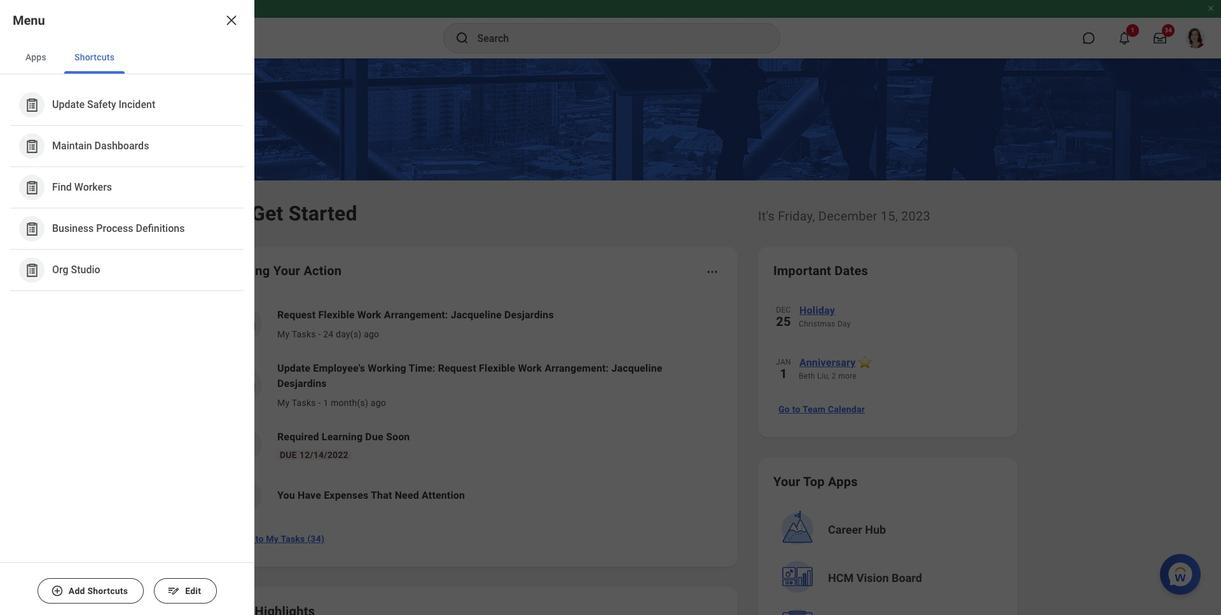 Task type: vqa. For each thing, say whether or not it's contained in the screenshot.
right "to"
yes



Task type: describe. For each thing, give the bounding box(es) containing it.
menu
[[13, 13, 45, 28]]

holiday
[[800, 305, 835, 317]]

org studio link
[[13, 253, 242, 288]]

jacqueline inside update employee's working time: request flexible work arrangement: jacqueline desjardins
[[611, 363, 663, 375]]

flexible inside update employee's working time: request flexible work arrangement: jacqueline desjardins
[[479, 363, 515, 375]]

24
[[323, 329, 334, 340]]

important
[[773, 263, 831, 279]]

go for go to my tasks (34)
[[242, 534, 253, 544]]

my tasks - 1 month(s) ago
[[277, 398, 386, 408]]

update safety incident link
[[13, 87, 242, 123]]

december
[[818, 209, 878, 224]]

2
[[832, 372, 836, 381]]

vision
[[857, 572, 889, 585]]

update safety incident
[[52, 99, 155, 111]]

search image
[[454, 31, 470, 46]]

have
[[298, 490, 321, 502]]

business
[[52, 223, 94, 235]]

day
[[838, 320, 851, 329]]

clipboard image for maintain dashboards
[[24, 138, 40, 154]]

team
[[803, 405, 826, 415]]

tasks inside button
[[281, 534, 305, 544]]

- for 1
[[318, 398, 321, 408]]

anniversary
[[800, 357, 856, 369]]

anniversary ⭐ beth liu, 2 more
[[799, 357, 871, 381]]

(34)
[[307, 534, 324, 544]]

shortcuts inside button
[[87, 586, 128, 597]]

liu,
[[817, 372, 830, 381]]

update employee's working time: request flexible work arrangement: jacqueline desjardins
[[277, 363, 663, 390]]

it's
[[758, 209, 775, 224]]

find
[[52, 181, 72, 194]]

required learning due soon
[[277, 431, 410, 443]]

career hub button
[[775, 508, 1004, 553]]

tasks for 24
[[292, 329, 316, 340]]

request flexible work arrangement: jacqueline desjardins
[[277, 309, 554, 321]]

let's get started main content
[[0, 59, 1221, 616]]

ago for my tasks - 24 day(s) ago
[[364, 329, 379, 340]]

edit button
[[154, 579, 217, 604]]

inbox image
[[237, 376, 256, 395]]

book open image
[[237, 436, 256, 455]]

hcm
[[828, 572, 854, 585]]

global navigation dialog
[[0, 0, 254, 616]]

let's get started
[[204, 202, 357, 226]]

friday,
[[778, 209, 815, 224]]

find workers link
[[13, 170, 242, 205]]

board
[[892, 572, 922, 585]]

15,
[[881, 209, 898, 224]]

required
[[277, 431, 319, 443]]

- for 24
[[318, 329, 321, 340]]

calendar
[[828, 405, 865, 415]]

edit
[[185, 586, 201, 597]]

need
[[395, 490, 419, 502]]

shortcuts inside button
[[74, 52, 115, 62]]

apps inside "let's get started" main content
[[828, 475, 858, 490]]

studio
[[71, 264, 100, 276]]

maintain dashboards
[[52, 140, 149, 152]]

jan
[[776, 358, 791, 367]]

work inside update employee's working time: request flexible work arrangement: jacqueline desjardins
[[518, 363, 542, 375]]

desjardins inside update employee's working time: request flexible work arrangement: jacqueline desjardins
[[277, 378, 327, 390]]

0 vertical spatial request
[[277, 309, 316, 321]]

process
[[96, 223, 133, 235]]

12/14/2022
[[299, 450, 348, 461]]

tab list containing apps
[[0, 41, 254, 74]]

to for team
[[792, 405, 801, 415]]

add shortcuts button
[[37, 579, 144, 604]]

0 horizontal spatial arrangement:
[[384, 309, 448, 321]]

close environment banner image
[[1207, 4, 1215, 12]]

maintain dashboards link
[[13, 128, 242, 164]]

definitions
[[136, 223, 185, 235]]

action
[[304, 263, 342, 279]]

profile logan mcneil element
[[1178, 24, 1214, 52]]

0 vertical spatial desjardins
[[504, 309, 554, 321]]

go to my tasks (34)
[[242, 534, 324, 544]]

org
[[52, 264, 68, 276]]

0 horizontal spatial jacqueline
[[451, 309, 502, 321]]

it's friday, december 15, 2023
[[758, 209, 931, 224]]

started
[[289, 202, 357, 226]]

get
[[251, 202, 283, 226]]



Task type: locate. For each thing, give the bounding box(es) containing it.
1 horizontal spatial jacqueline
[[611, 363, 663, 375]]

dec 25
[[776, 306, 791, 329]]

1 left month(s)
[[323, 398, 328, 408]]

dates
[[835, 263, 868, 279]]

important dates element
[[773, 295, 1002, 394]]

apps
[[25, 52, 46, 62], [828, 475, 858, 490]]

2 vertical spatial my
[[266, 534, 279, 544]]

0 vertical spatial clipboard image
[[24, 97, 40, 113]]

month(s)
[[331, 398, 368, 408]]

career
[[828, 523, 862, 537]]

1 horizontal spatial to
[[792, 405, 801, 415]]

top
[[803, 475, 825, 490]]

clipboard image down apps button
[[24, 97, 40, 113]]

update left safety
[[52, 99, 85, 111]]

tasks left (34) on the left bottom of page
[[281, 534, 305, 544]]

to down dashboard expenses icon
[[255, 534, 264, 544]]

0 vertical spatial due
[[365, 431, 383, 443]]

clipboard image for find workers
[[24, 180, 40, 196]]

christmas
[[799, 320, 836, 329]]

my inside button
[[266, 534, 279, 544]]

clipboard image inside update safety incident "link"
[[24, 97, 40, 113]]

0 horizontal spatial your
[[273, 263, 300, 279]]

time:
[[409, 363, 435, 375]]

1 horizontal spatial flexible
[[479, 363, 515, 375]]

holiday christmas day
[[799, 305, 851, 329]]

1 vertical spatial desjardins
[[277, 378, 327, 390]]

clipboard image left find
[[24, 180, 40, 196]]

clipboard image
[[24, 138, 40, 154], [24, 221, 40, 237]]

my for my tasks - 1 month(s) ago
[[277, 398, 290, 408]]

my for my tasks - 24 day(s) ago
[[277, 329, 290, 340]]

to inside 'go to team calendar' button
[[792, 405, 801, 415]]

flexible
[[318, 309, 355, 321], [479, 363, 515, 375]]

my left (34) on the left bottom of page
[[266, 534, 279, 544]]

to inside go to my tasks (34) button
[[255, 534, 264, 544]]

go down dashboard expenses icon
[[242, 534, 253, 544]]

awaiting
[[219, 263, 270, 279]]

shortcuts right add
[[87, 586, 128, 597]]

1 vertical spatial request
[[438, 363, 476, 375]]

incident
[[119, 99, 155, 111]]

0 vertical spatial shortcuts
[[74, 52, 115, 62]]

1 vertical spatial shortcuts
[[87, 586, 128, 597]]

go to team calendar
[[779, 405, 865, 415]]

text edit image
[[167, 585, 180, 598]]

career hub
[[828, 523, 886, 537]]

0 horizontal spatial update
[[52, 99, 85, 111]]

0 vertical spatial ago
[[364, 329, 379, 340]]

- left month(s)
[[318, 398, 321, 408]]

0 horizontal spatial flexible
[[318, 309, 355, 321]]

1 vertical spatial -
[[318, 398, 321, 408]]

1 vertical spatial jacqueline
[[611, 363, 663, 375]]

2 clipboard image from the top
[[24, 221, 40, 237]]

request up my tasks - 24 day(s) ago
[[277, 309, 316, 321]]

to left "team"
[[792, 405, 801, 415]]

dashboard expenses image
[[237, 487, 256, 506]]

banner
[[0, 0, 1221, 59]]

0 vertical spatial update
[[52, 99, 85, 111]]

hcm vision board button
[[775, 556, 1004, 602]]

2 vertical spatial clipboard image
[[24, 262, 40, 278]]

clipboard image inside find workers "link"
[[24, 180, 40, 196]]

apps down menu
[[25, 52, 46, 62]]

0 horizontal spatial 1
[[323, 398, 328, 408]]

1 vertical spatial to
[[255, 534, 264, 544]]

due
[[365, 431, 383, 443], [280, 450, 297, 461]]

jacqueline
[[451, 309, 502, 321], [611, 363, 663, 375]]

due 12/14/2022
[[280, 450, 348, 461]]

1 vertical spatial clipboard image
[[24, 221, 40, 237]]

go left "team"
[[779, 405, 790, 415]]

update left employee's
[[277, 363, 310, 375]]

org studio
[[52, 264, 100, 276]]

shortcuts
[[74, 52, 115, 62], [87, 586, 128, 597]]

plus circle image
[[51, 585, 63, 598]]

arrangement: inside update employee's working time: request flexible work arrangement: jacqueline desjardins
[[545, 363, 609, 375]]

your top apps
[[773, 475, 858, 490]]

update inside update employee's working time: request flexible work arrangement: jacqueline desjardins
[[277, 363, 310, 375]]

clipboard image inside org studio link
[[24, 262, 40, 278]]

1 left "beth"
[[780, 366, 787, 382]]

maintain
[[52, 140, 92, 152]]

inbox large image
[[1154, 32, 1167, 45]]

1 vertical spatial your
[[773, 475, 800, 490]]

1 horizontal spatial request
[[438, 363, 476, 375]]

update inside "link"
[[52, 99, 85, 111]]

clipboard image left business
[[24, 221, 40, 237]]

apps inside button
[[25, 52, 46, 62]]

awaiting your action
[[219, 263, 342, 279]]

shortcuts up safety
[[74, 52, 115, 62]]

safety
[[87, 99, 116, 111]]

my right inbox icon
[[277, 329, 290, 340]]

business process definitions link
[[13, 211, 242, 247]]

awaiting your action list
[[219, 298, 723, 522]]

1
[[780, 366, 787, 382], [323, 398, 328, 408]]

apps right the top
[[828, 475, 858, 490]]

ago right month(s)
[[371, 398, 386, 408]]

0 horizontal spatial to
[[255, 534, 264, 544]]

1 vertical spatial go
[[242, 534, 253, 544]]

you have expenses that need attention
[[277, 490, 465, 502]]

1 vertical spatial clipboard image
[[24, 180, 40, 196]]

2 - from the top
[[318, 398, 321, 408]]

clipboard image for update safety incident
[[24, 97, 40, 113]]

update for update employee's working time: request flexible work arrangement: jacqueline desjardins
[[277, 363, 310, 375]]

clipboard image for business process definitions
[[24, 221, 40, 237]]

0 horizontal spatial desjardins
[[277, 378, 327, 390]]

1 horizontal spatial go
[[779, 405, 790, 415]]

0 horizontal spatial due
[[280, 450, 297, 461]]

due down required
[[280, 450, 297, 461]]

x image
[[224, 13, 239, 28]]

clipboard image inside business process definitions link
[[24, 221, 40, 237]]

update for update safety incident
[[52, 99, 85, 111]]

1 inside jan 1
[[780, 366, 787, 382]]

1 - from the top
[[318, 329, 321, 340]]

1 clipboard image from the top
[[24, 97, 40, 113]]

0 horizontal spatial apps
[[25, 52, 46, 62]]

expenses
[[324, 490, 369, 502]]

1 vertical spatial arrangement:
[[545, 363, 609, 375]]

0 vertical spatial arrangement:
[[384, 309, 448, 321]]

1 horizontal spatial apps
[[828, 475, 858, 490]]

go for go to team calendar
[[779, 405, 790, 415]]

tab list
[[0, 41, 254, 74]]

1 vertical spatial update
[[277, 363, 310, 375]]

workers
[[74, 181, 112, 194]]

business process definitions
[[52, 223, 185, 235]]

to for my
[[255, 534, 264, 544]]

go to team calendar button
[[773, 397, 870, 422]]

1 inside awaiting your action list
[[323, 398, 328, 408]]

0 horizontal spatial work
[[357, 309, 381, 321]]

list containing update safety incident
[[0, 74, 254, 301]]

0 vertical spatial my
[[277, 329, 290, 340]]

1 vertical spatial my
[[277, 398, 290, 408]]

1 horizontal spatial your
[[773, 475, 800, 490]]

0 vertical spatial clipboard image
[[24, 138, 40, 154]]

2 vertical spatial tasks
[[281, 534, 305, 544]]

list
[[0, 74, 254, 301]]

1 horizontal spatial update
[[277, 363, 310, 375]]

clipboard image left org
[[24, 262, 40, 278]]

0 vertical spatial tasks
[[292, 329, 316, 340]]

1 vertical spatial flexible
[[479, 363, 515, 375]]

desjardins
[[504, 309, 554, 321], [277, 378, 327, 390]]

3 clipboard image from the top
[[24, 262, 40, 278]]

2 clipboard image from the top
[[24, 180, 40, 196]]

0 vertical spatial work
[[357, 309, 381, 321]]

clipboard image inside the maintain dashboards link
[[24, 138, 40, 154]]

1 horizontal spatial due
[[365, 431, 383, 443]]

that
[[371, 490, 392, 502]]

0 vertical spatial apps
[[25, 52, 46, 62]]

dec
[[776, 306, 791, 315]]

1 clipboard image from the top
[[24, 138, 40, 154]]

go to my tasks (34) button
[[219, 527, 332, 552]]

notifications large image
[[1118, 32, 1131, 45]]

tasks up required
[[292, 398, 316, 408]]

important dates
[[773, 263, 868, 279]]

0 horizontal spatial request
[[277, 309, 316, 321]]

request right time:
[[438, 363, 476, 375]]

1 vertical spatial 1
[[323, 398, 328, 408]]

attention
[[422, 490, 465, 502]]

0 vertical spatial jacqueline
[[451, 309, 502, 321]]

employee's
[[313, 363, 365, 375]]

1 horizontal spatial desjardins
[[504, 309, 554, 321]]

beth
[[799, 372, 815, 381]]

ago
[[364, 329, 379, 340], [371, 398, 386, 408]]

ago right day(s)
[[364, 329, 379, 340]]

add
[[69, 586, 85, 597]]

learning
[[322, 431, 363, 443]]

inbox image
[[237, 315, 256, 334]]

request
[[277, 309, 316, 321], [438, 363, 476, 375]]

apps button
[[15, 41, 57, 74]]

day(s)
[[336, 329, 362, 340]]

1 horizontal spatial 1
[[780, 366, 787, 382]]

0 vertical spatial to
[[792, 405, 801, 415]]

ago for my tasks - 1 month(s) ago
[[371, 398, 386, 408]]

0 vertical spatial -
[[318, 329, 321, 340]]

my up required
[[277, 398, 290, 408]]

due left soon
[[365, 431, 383, 443]]

hub
[[865, 523, 886, 537]]

add shortcuts
[[69, 586, 128, 597]]

holiday button
[[799, 303, 1002, 319]]

tasks for 1
[[292, 398, 316, 408]]

let's
[[204, 202, 246, 226]]

1 horizontal spatial arrangement:
[[545, 363, 609, 375]]

-
[[318, 329, 321, 340], [318, 398, 321, 408]]

jan 1
[[776, 358, 791, 382]]

working
[[368, 363, 406, 375]]

1 vertical spatial due
[[280, 450, 297, 461]]

find workers
[[52, 181, 112, 194]]

clipboard image left maintain
[[24, 138, 40, 154]]

shortcuts button
[[64, 41, 125, 74]]

request inside update employee's working time: request flexible work arrangement: jacqueline desjardins
[[438, 363, 476, 375]]

go
[[779, 405, 790, 415], [242, 534, 253, 544]]

1 horizontal spatial work
[[518, 363, 542, 375]]

more
[[838, 372, 857, 381]]

tasks left 24
[[292, 329, 316, 340]]

your left the top
[[773, 475, 800, 490]]

your
[[273, 263, 300, 279], [773, 475, 800, 490]]

2023
[[901, 209, 931, 224]]

0 vertical spatial flexible
[[318, 309, 355, 321]]

1 vertical spatial ago
[[371, 398, 386, 408]]

to
[[792, 405, 801, 415], [255, 534, 264, 544]]

0 vertical spatial go
[[779, 405, 790, 415]]

my tasks - 24 day(s) ago
[[277, 329, 379, 340]]

your left action
[[273, 263, 300, 279]]

⭐
[[858, 357, 871, 369]]

update
[[52, 99, 85, 111], [277, 363, 310, 375]]

1 vertical spatial work
[[518, 363, 542, 375]]

0 horizontal spatial go
[[242, 534, 253, 544]]

my
[[277, 329, 290, 340], [277, 398, 290, 408], [266, 534, 279, 544]]

0 vertical spatial your
[[273, 263, 300, 279]]

dashboards
[[95, 140, 149, 152]]

1 vertical spatial tasks
[[292, 398, 316, 408]]

clipboard image
[[24, 97, 40, 113], [24, 180, 40, 196], [24, 262, 40, 278]]

soon
[[386, 431, 410, 443]]

tasks
[[292, 329, 316, 340], [292, 398, 316, 408], [281, 534, 305, 544]]

0 vertical spatial 1
[[780, 366, 787, 382]]

you have expenses that need attention button
[[219, 471, 723, 522]]

- left 24
[[318, 329, 321, 340]]

1 vertical spatial apps
[[828, 475, 858, 490]]

hcm vision board
[[828, 572, 922, 585]]

25
[[776, 314, 791, 329]]

clipboard image for org studio
[[24, 262, 40, 278]]



